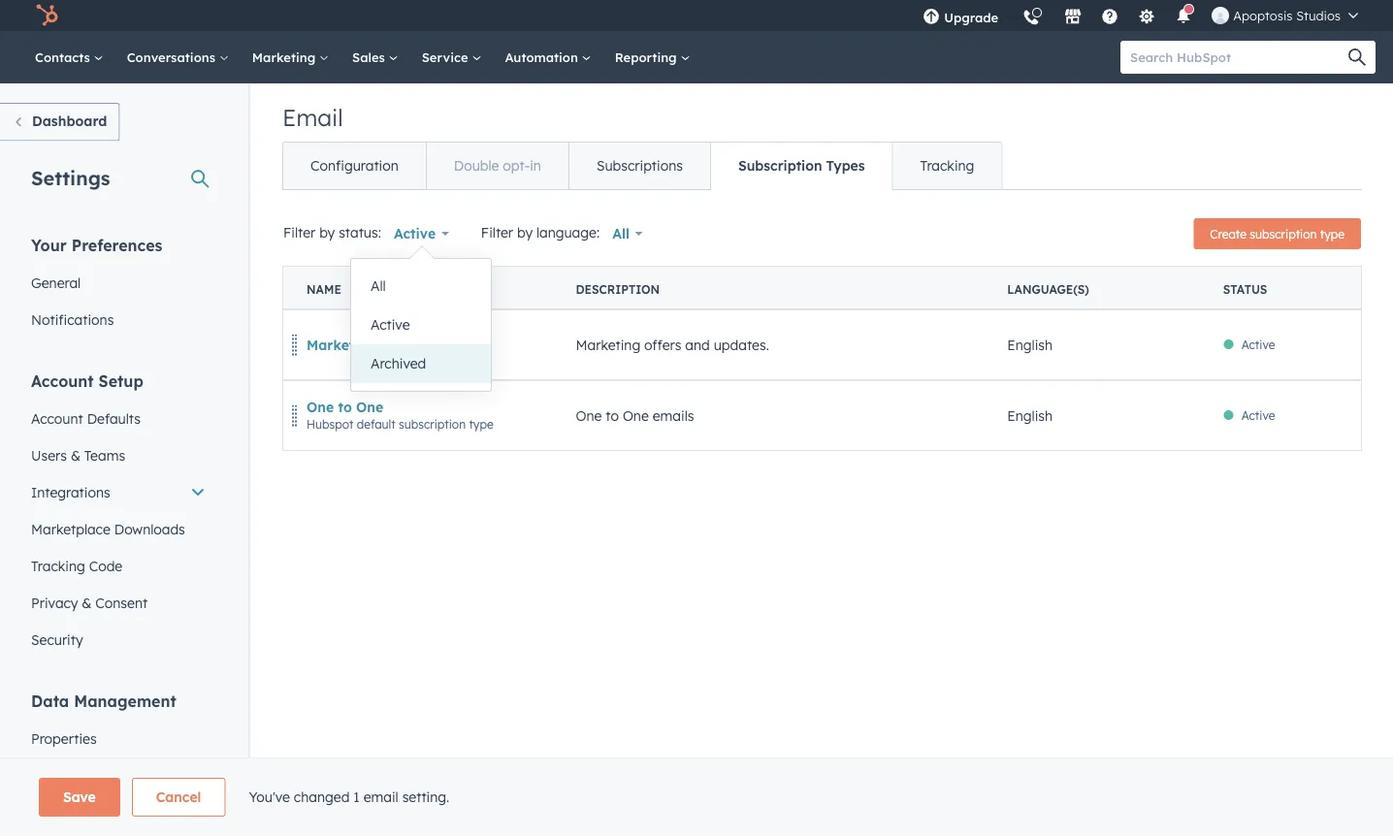 Task type: vqa. For each thing, say whether or not it's contained in the screenshot.
Help dropdown button
yes



Task type: describe. For each thing, give the bounding box(es) containing it.
account defaults
[[31, 410, 141, 427]]

active inside dropdown button
[[394, 225, 436, 242]]

tracking link
[[893, 143, 1002, 189]]

help image
[[1102, 9, 1119, 26]]

settings image
[[1139, 9, 1156, 26]]

save button
[[39, 778, 120, 817]]

all inside popup button
[[613, 225, 630, 242]]

one to one emails
[[576, 407, 694, 424]]

status:
[[339, 224, 381, 241]]

notifications button
[[1168, 0, 1201, 31]]

dashboard
[[32, 113, 107, 130]]

account defaults link
[[19, 400, 217, 437]]

your preferences element
[[19, 234, 217, 338]]

search image
[[1349, 49, 1367, 66]]

integrations
[[31, 484, 110, 501]]

objects button
[[19, 757, 217, 794]]

archived button
[[351, 345, 491, 383]]

upgrade image
[[923, 9, 941, 26]]

objects
[[31, 767, 80, 784]]

to for hubspot
[[338, 399, 352, 416]]

active button
[[381, 214, 462, 253]]

properties
[[31, 730, 97, 747]]

all button
[[351, 267, 491, 306]]

english for one to one emails
[[1008, 407, 1053, 424]]

in
[[530, 157, 541, 174]]

menu containing apoptosis studios
[[911, 0, 1370, 38]]

Search HubSpot search field
[[1121, 41, 1359, 74]]

marketplace
[[31, 521, 110, 538]]

reporting link
[[603, 31, 702, 83]]

active inside button
[[371, 316, 410, 333]]

setup
[[99, 371, 143, 391]]

language(s)
[[1008, 282, 1090, 297]]

one to one hubspot default subscription type
[[307, 399, 494, 432]]

filter by language:
[[481, 224, 600, 241]]

upgrade
[[944, 9, 999, 25]]

you've changed 1 email setting.
[[249, 789, 450, 806]]

tracking for tracking code
[[31, 558, 85, 575]]

security
[[31, 631, 83, 648]]

marketplaces button
[[1053, 0, 1094, 31]]

email
[[364, 789, 399, 806]]

and
[[686, 337, 710, 354]]

subscription inside button
[[1250, 227, 1317, 241]]

contacts inside the data management element
[[43, 804, 100, 821]]

filter for filter by language:
[[481, 224, 513, 241]]

language:
[[537, 224, 600, 241]]

management
[[74, 692, 176, 711]]

general
[[31, 274, 81, 291]]

defaults
[[87, 410, 141, 427]]

subscriptions
[[597, 157, 683, 174]]

account for account defaults
[[31, 410, 83, 427]]

email
[[282, 103, 343, 132]]

apoptosis
[[1234, 7, 1293, 23]]

users
[[31, 447, 67, 464]]

filter by status:
[[283, 224, 381, 241]]

all inside button
[[371, 278, 386, 295]]

tara schultz image
[[1212, 7, 1230, 24]]

you've
[[249, 789, 290, 806]]

archived
[[371, 355, 426, 372]]

double
[[454, 157, 499, 174]]

teams
[[84, 447, 125, 464]]

marketplace downloads
[[31, 521, 185, 538]]

privacy
[[31, 594, 78, 611]]

& for privacy
[[82, 594, 92, 611]]

account setup element
[[19, 370, 217, 659]]

marketing offers and updates.
[[576, 337, 769, 354]]

users & teams link
[[19, 437, 217, 474]]

privacy & consent
[[31, 594, 148, 611]]

notifications image
[[1176, 9, 1193, 26]]

marketing for marketing offers and updates.
[[576, 337, 641, 354]]

data management element
[[19, 691, 217, 837]]

hubspot image
[[35, 4, 58, 27]]

changed
[[294, 789, 350, 806]]

integrations button
[[19, 474, 217, 511]]

account setup
[[31, 371, 143, 391]]

double opt-in
[[454, 157, 541, 174]]

type inside the one to one hubspot default subscription type
[[469, 417, 494, 432]]

type inside create subscription type button
[[1321, 227, 1345, 241]]

apoptosis studios button
[[1201, 0, 1370, 31]]

0 vertical spatial contacts
[[35, 49, 94, 65]]

configuration
[[311, 157, 399, 174]]

subscription
[[739, 157, 822, 174]]

tracking for tracking
[[921, 157, 975, 174]]

properties link
[[19, 721, 217, 757]]

create subscription type
[[1211, 227, 1345, 241]]

your
[[31, 235, 67, 255]]

security link
[[19, 622, 217, 659]]



Task type: locate. For each thing, give the bounding box(es) containing it.
active
[[394, 225, 436, 242], [371, 316, 410, 333], [1242, 338, 1276, 352], [1242, 409, 1276, 423]]

to
[[338, 399, 352, 416], [606, 407, 619, 424]]

automation link
[[493, 31, 603, 83]]

list box
[[351, 259, 491, 391]]

1 vertical spatial all
[[371, 278, 386, 295]]

filter left status:
[[283, 224, 316, 241]]

calling icon image
[[1023, 10, 1041, 27]]

0 vertical spatial &
[[71, 447, 80, 464]]

to left emails
[[606, 407, 619, 424]]

service link
[[410, 31, 493, 83]]

2 filter from the left
[[481, 224, 513, 241]]

help button
[[1094, 0, 1127, 31]]

2 by from the left
[[517, 224, 533, 241]]

opt-
[[503, 157, 530, 174]]

to inside the one to one hubspot default subscription type
[[338, 399, 352, 416]]

& for users
[[71, 447, 80, 464]]

reporting
[[615, 49, 681, 65]]

tracking inside tracking link
[[921, 157, 975, 174]]

create subscription type button
[[1194, 218, 1362, 249]]

marketing information button
[[307, 337, 464, 354]]

configuration link
[[283, 143, 426, 189]]

marketing up email at left
[[252, 49, 319, 65]]

save
[[63, 789, 96, 806]]

data
[[31, 692, 69, 711]]

cancel button
[[132, 778, 226, 817]]

all right name
[[371, 278, 386, 295]]

0 horizontal spatial by
[[319, 224, 335, 241]]

consent
[[95, 594, 148, 611]]

all right language:
[[613, 225, 630, 242]]

to for emails
[[606, 407, 619, 424]]

1 horizontal spatial by
[[517, 224, 533, 241]]

by left language:
[[517, 224, 533, 241]]

0 vertical spatial subscription
[[1250, 227, 1317, 241]]

menu
[[911, 0, 1370, 38]]

1 english from the top
[[1008, 337, 1053, 354]]

users & teams
[[31, 447, 125, 464]]

settings link
[[1127, 0, 1168, 31]]

account up 'account defaults'
[[31, 371, 94, 391]]

by left status:
[[319, 224, 335, 241]]

emails
[[653, 407, 694, 424]]

privacy & consent link
[[19, 585, 217, 622]]

english for marketing offers and updates.
[[1008, 337, 1053, 354]]

list box containing all
[[351, 259, 491, 391]]

0 vertical spatial english
[[1008, 337, 1053, 354]]

subscription
[[1250, 227, 1317, 241], [399, 417, 466, 432]]

1 vertical spatial type
[[469, 417, 494, 432]]

marketplace downloads link
[[19, 511, 217, 548]]

general link
[[19, 264, 217, 301]]

search button
[[1339, 41, 1376, 74]]

all
[[613, 225, 630, 242], [371, 278, 386, 295]]

subscription right create
[[1250, 227, 1317, 241]]

1 filter from the left
[[283, 224, 316, 241]]

contacts
[[35, 49, 94, 65], [43, 804, 100, 821]]

navigation containing configuration
[[282, 142, 1003, 190]]

1 vertical spatial tracking
[[31, 558, 85, 575]]

service
[[422, 49, 472, 65]]

marketing for marketing information
[[307, 337, 376, 354]]

1 account from the top
[[31, 371, 94, 391]]

conversations
[[127, 49, 219, 65]]

english
[[1008, 337, 1053, 354], [1008, 407, 1053, 424]]

1 vertical spatial contacts
[[43, 804, 100, 821]]

account inside account defaults link
[[31, 410, 83, 427]]

type
[[1321, 227, 1345, 241], [469, 417, 494, 432]]

marketplaces image
[[1065, 9, 1082, 26]]

1
[[354, 789, 360, 806]]

0 horizontal spatial all
[[371, 278, 386, 295]]

0 horizontal spatial type
[[469, 417, 494, 432]]

contacts down "objects"
[[43, 804, 100, 821]]

information
[[380, 337, 464, 354]]

tracking
[[921, 157, 975, 174], [31, 558, 85, 575]]

1 vertical spatial &
[[82, 594, 92, 611]]

contacts down hubspot link
[[35, 49, 94, 65]]

& right users
[[71, 447, 80, 464]]

contacts link
[[23, 31, 115, 83], [19, 794, 217, 831]]

1 horizontal spatial all
[[613, 225, 630, 242]]

0 vertical spatial all
[[613, 225, 630, 242]]

subscription inside the one to one hubspot default subscription type
[[399, 417, 466, 432]]

create
[[1211, 227, 1247, 241]]

0 horizontal spatial &
[[71, 447, 80, 464]]

1 horizontal spatial filter
[[481, 224, 513, 241]]

2 english from the top
[[1008, 407, 1053, 424]]

1 horizontal spatial tracking
[[921, 157, 975, 174]]

marketing for marketing
[[252, 49, 319, 65]]

1 vertical spatial contacts link
[[19, 794, 217, 831]]

setting.
[[402, 789, 450, 806]]

settings
[[31, 165, 110, 190]]

tracking code
[[31, 558, 123, 575]]

downloads
[[114, 521, 185, 538]]

active button
[[351, 306, 491, 345]]

conversations link
[[115, 31, 240, 83]]

marketing inside marketing link
[[252, 49, 319, 65]]

1 horizontal spatial &
[[82, 594, 92, 611]]

0 vertical spatial type
[[1321, 227, 1345, 241]]

1 horizontal spatial subscription
[[1250, 227, 1317, 241]]

subscription right default at the left of page
[[399, 417, 466, 432]]

marketing information
[[307, 337, 464, 354]]

0 horizontal spatial filter
[[283, 224, 316, 241]]

tracking inside tracking code link
[[31, 558, 85, 575]]

filter
[[283, 224, 316, 241], [481, 224, 513, 241]]

navigation
[[282, 142, 1003, 190]]

sales link
[[341, 31, 410, 83]]

to up the hubspot on the left of the page
[[338, 399, 352, 416]]

1 vertical spatial subscription
[[399, 417, 466, 432]]

calling icon button
[[1015, 2, 1048, 31]]

1 by from the left
[[319, 224, 335, 241]]

marketing left offers
[[576, 337, 641, 354]]

updates.
[[714, 337, 769, 354]]

1 vertical spatial account
[[31, 410, 83, 427]]

marketing
[[252, 49, 319, 65], [307, 337, 376, 354], [576, 337, 641, 354]]

one to one button
[[307, 399, 384, 416]]

2 account from the top
[[31, 410, 83, 427]]

1 vertical spatial english
[[1008, 407, 1053, 424]]

subscriptions link
[[569, 143, 710, 189]]

& right privacy
[[82, 594, 92, 611]]

filter for filter by status:
[[283, 224, 316, 241]]

hubspot link
[[23, 4, 73, 27]]

hubspot
[[307, 417, 354, 432]]

preferences
[[72, 235, 162, 255]]

account
[[31, 371, 94, 391], [31, 410, 83, 427]]

apoptosis studios
[[1234, 7, 1341, 23]]

types
[[826, 157, 865, 174]]

marketing down name
[[307, 337, 376, 354]]

subscription types link
[[710, 143, 893, 189]]

all button
[[600, 214, 656, 253]]

by for status:
[[319, 224, 335, 241]]

offers
[[645, 337, 682, 354]]

1 horizontal spatial type
[[1321, 227, 1345, 241]]

notifications link
[[19, 301, 217, 338]]

by
[[319, 224, 335, 241], [517, 224, 533, 241]]

0 vertical spatial tracking
[[921, 157, 975, 174]]

1 horizontal spatial to
[[606, 407, 619, 424]]

automation
[[505, 49, 582, 65]]

by for language:
[[517, 224, 533, 241]]

account up users
[[31, 410, 83, 427]]

default
[[357, 417, 396, 432]]

notifications
[[31, 311, 114, 328]]

tracking code link
[[19, 548, 217, 585]]

dashboard link
[[0, 103, 120, 141]]

&
[[71, 447, 80, 464], [82, 594, 92, 611]]

marketing link
[[240, 31, 341, 83]]

your preferences
[[31, 235, 162, 255]]

0 vertical spatial contacts link
[[23, 31, 115, 83]]

0 horizontal spatial tracking
[[31, 558, 85, 575]]

0 vertical spatial account
[[31, 371, 94, 391]]

account for account setup
[[31, 371, 94, 391]]

filter down double opt-in link
[[481, 224, 513, 241]]

sales
[[352, 49, 389, 65]]

double opt-in link
[[426, 143, 569, 189]]

0 horizontal spatial to
[[338, 399, 352, 416]]

cancel
[[156, 789, 201, 806]]

0 horizontal spatial subscription
[[399, 417, 466, 432]]

status
[[1224, 282, 1268, 297]]



